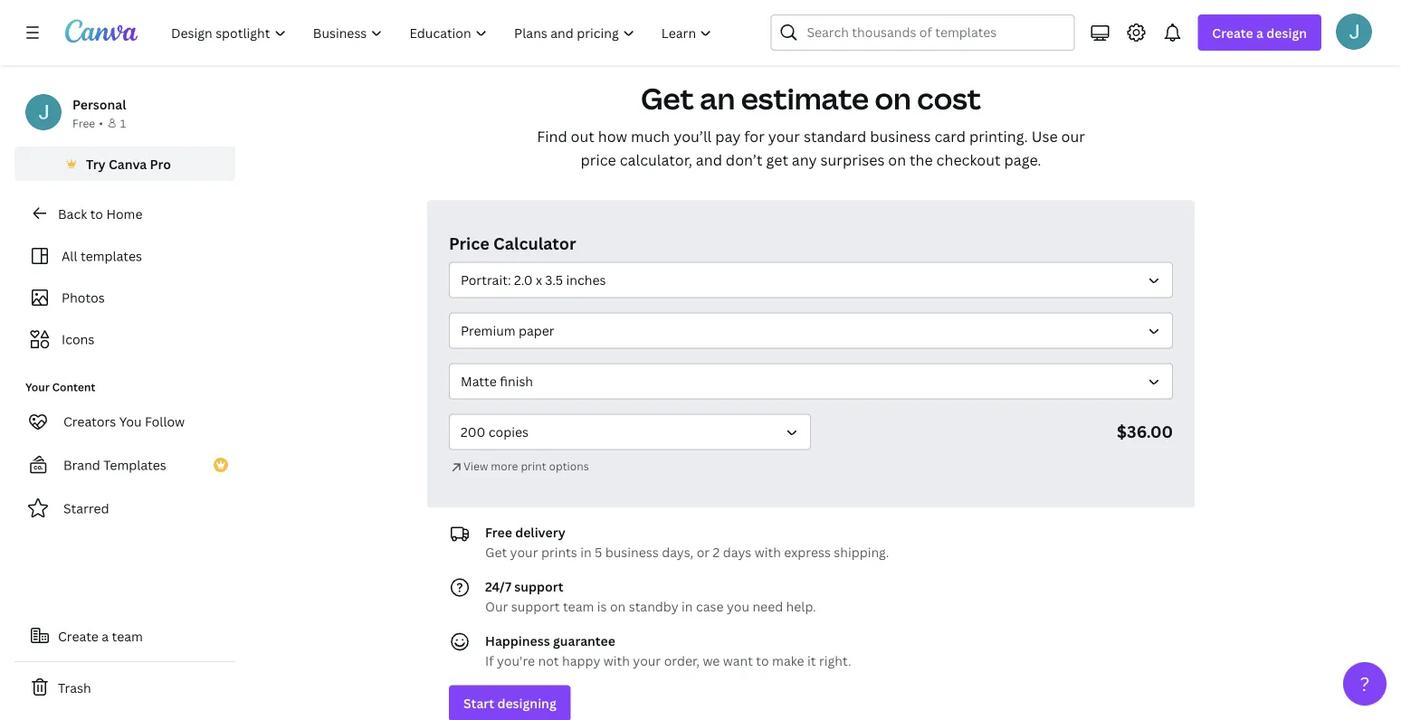 Task type: vqa. For each thing, say whether or not it's contained in the screenshot.
Education element
no



Task type: describe. For each thing, give the bounding box(es) containing it.
content
[[52, 380, 95, 395]]

create a team button
[[14, 618, 235, 655]]

premium
[[461, 322, 516, 340]]

happiness guarantee if you're not happy with your order, we want to make it right.
[[485, 633, 852, 670]]

creators you follow link
[[14, 404, 235, 440]]

cost
[[918, 78, 982, 118]]

case
[[696, 599, 724, 616]]

shipping.
[[834, 544, 890, 562]]

try canva pro button
[[14, 147, 235, 181]]

checkout
[[937, 150, 1001, 169]]

standby
[[629, 599, 679, 616]]

trash
[[58, 680, 91, 697]]

create for create a design
[[1213, 24, 1254, 41]]

view
[[464, 459, 488, 474]]

prints
[[541, 544, 578, 562]]

page.
[[1005, 150, 1042, 169]]

templates
[[103, 457, 166, 474]]

create a design button
[[1198, 14, 1322, 51]]

copies
[[489, 424, 529, 441]]

brand templates link
[[14, 447, 235, 484]]

portrait: 2.0 x 3.5 inches
[[461, 272, 606, 289]]

in inside 24/7 support our support team is on standby in case you need help.
[[682, 599, 693, 616]]

5
[[595, 544, 603, 562]]

days,
[[662, 544, 694, 562]]

all
[[62, 248, 77, 265]]

try
[[86, 155, 106, 173]]

starred
[[63, 500, 109, 518]]

brand
[[63, 457, 100, 474]]

brand templates
[[63, 457, 166, 474]]

200 copies
[[461, 424, 529, 441]]

any
[[792, 150, 817, 169]]

portrait:
[[461, 272, 511, 289]]

much
[[631, 126, 670, 146]]

to inside the 'happiness guarantee if you're not happy with your order, we want to make it right.'
[[756, 653, 769, 670]]

printing.
[[970, 126, 1028, 146]]

get an estimate on cost find out how much you'll pay for your standard business card printing. use our price calculator, and don't get any surprises on the checkout page.
[[537, 78, 1086, 169]]

inches
[[566, 272, 606, 289]]

your inside the 'happiness guarantee if you're not happy with your order, we want to make it right.'
[[633, 653, 661, 670]]

top level navigation element
[[159, 14, 728, 51]]

happy
[[562, 653, 601, 670]]

print
[[521, 459, 547, 474]]

you're
[[497, 653, 535, 670]]

and
[[696, 150, 723, 169]]

calculator
[[494, 233, 577, 255]]

pro
[[150, 155, 171, 173]]

our
[[1062, 126, 1086, 146]]

your inside free delivery get your prints in 5 business days, or 2 days with express shipping.
[[510, 544, 538, 562]]

with inside the 'happiness guarantee if you're not happy with your order, we want to make it right.'
[[604, 653, 630, 670]]

with inside free delivery get your prints in 5 business days, or 2 days with express shipping.
[[755, 544, 781, 562]]

24/7 support our support team is on standby in case you need help.
[[485, 579, 817, 616]]

create a team
[[58, 628, 143, 645]]

out
[[571, 126, 595, 146]]

all templates
[[62, 248, 142, 265]]

team inside button
[[112, 628, 143, 645]]

start
[[464, 696, 495, 713]]

$36.00
[[1117, 421, 1174, 443]]

personal
[[72, 96, 126, 113]]

follow
[[145, 413, 185, 431]]

a for team
[[102, 628, 109, 645]]

in inside free delivery get your prints in 5 business days, or 2 days with express shipping.
[[581, 544, 592, 562]]

start designing
[[464, 696, 557, 713]]

photos
[[62, 289, 105, 307]]

•
[[99, 115, 103, 130]]

price
[[449, 233, 490, 255]]

an
[[700, 78, 736, 118]]

help.
[[787, 599, 817, 616]]

happiness
[[485, 633, 550, 650]]

all templates link
[[25, 239, 225, 273]]

how
[[598, 126, 628, 146]]

price calculator
[[449, 233, 577, 255]]

our
[[485, 599, 508, 616]]

creators
[[63, 413, 116, 431]]

photos link
[[25, 281, 225, 315]]

try canva pro
[[86, 155, 171, 173]]

2
[[713, 544, 720, 562]]

it
[[808, 653, 816, 670]]

create a design
[[1213, 24, 1308, 41]]

not
[[538, 653, 559, 670]]

canva
[[109, 155, 147, 173]]

business inside free delivery get your prints in 5 business days, or 2 days with express shipping.
[[606, 544, 659, 562]]

don't
[[726, 150, 763, 169]]

0 vertical spatial to
[[90, 205, 103, 222]]

if
[[485, 653, 494, 670]]

want
[[723, 653, 753, 670]]

0 vertical spatial support
[[515, 579, 564, 596]]

team inside 24/7 support our support team is on standby in case you need help.
[[563, 599, 594, 616]]

pay
[[716, 126, 741, 146]]

trash link
[[14, 670, 235, 706]]

?
[[1361, 671, 1370, 697]]



Task type: locate. For each thing, give the bounding box(es) containing it.
2.0
[[514, 272, 533, 289]]

Matte finish button
[[449, 364, 1174, 400]]

business up "the" at top
[[870, 126, 931, 146]]

in left case
[[682, 599, 693, 616]]

your
[[769, 126, 801, 146], [510, 544, 538, 562], [633, 653, 661, 670]]

on left "the" at top
[[889, 150, 907, 169]]

support
[[515, 579, 564, 596], [511, 599, 560, 616]]

0 horizontal spatial create
[[58, 628, 99, 645]]

0 vertical spatial get
[[641, 78, 694, 118]]

1
[[120, 115, 126, 130]]

free inside free delivery get your prints in 5 business days, or 2 days with express shipping.
[[485, 524, 512, 542]]

0 horizontal spatial get
[[485, 544, 507, 562]]

business right 5
[[606, 544, 659, 562]]

your content
[[25, 380, 95, 395]]

free for free •
[[72, 115, 95, 130]]

create for create a team
[[58, 628, 99, 645]]

a inside button
[[102, 628, 109, 645]]

get up 24/7
[[485, 544, 507, 562]]

in left 5
[[581, 544, 592, 562]]

0 vertical spatial your
[[769, 126, 801, 146]]

0 horizontal spatial to
[[90, 205, 103, 222]]

price
[[581, 150, 616, 169]]

0 vertical spatial free
[[72, 115, 95, 130]]

1 vertical spatial support
[[511, 599, 560, 616]]

3.5
[[545, 272, 563, 289]]

templates
[[81, 248, 142, 265]]

0 vertical spatial on
[[875, 78, 912, 118]]

on
[[875, 78, 912, 118], [889, 150, 907, 169], [610, 599, 626, 616]]

view more print options link
[[449, 458, 1174, 476]]

your inside get an estimate on cost find out how much you'll pay for your standard business card printing. use our price calculator, and don't get any surprises on the checkout page.
[[769, 126, 801, 146]]

0 horizontal spatial business
[[606, 544, 659, 562]]

we
[[703, 653, 720, 670]]

1 vertical spatial get
[[485, 544, 507, 562]]

0 horizontal spatial with
[[604, 653, 630, 670]]

home
[[106, 205, 143, 222]]

1 vertical spatial business
[[606, 544, 659, 562]]

days
[[723, 544, 752, 562]]

a left design on the top right of page
[[1257, 24, 1264, 41]]

0 vertical spatial with
[[755, 544, 781, 562]]

24/7
[[485, 579, 512, 596]]

make
[[772, 653, 805, 670]]

0 horizontal spatial your
[[510, 544, 538, 562]]

0 horizontal spatial team
[[112, 628, 143, 645]]

2 horizontal spatial your
[[769, 126, 801, 146]]

for
[[745, 126, 765, 146]]

creators you follow
[[63, 413, 185, 431]]

0 vertical spatial a
[[1257, 24, 1264, 41]]

0 vertical spatial team
[[563, 599, 594, 616]]

team left is
[[563, 599, 594, 616]]

you
[[119, 413, 142, 431]]

team
[[563, 599, 594, 616], [112, 628, 143, 645]]

with right happy at the left bottom of page
[[604, 653, 630, 670]]

0 vertical spatial in
[[581, 544, 592, 562]]

create inside create a team button
[[58, 628, 99, 645]]

1 horizontal spatial in
[[682, 599, 693, 616]]

the
[[910, 150, 933, 169]]

free for free delivery get your prints in 5 business days, or 2 days with express shipping.
[[485, 524, 512, 542]]

more
[[491, 459, 518, 474]]

1 vertical spatial to
[[756, 653, 769, 670]]

your up get
[[769, 126, 801, 146]]

back to home link
[[14, 196, 235, 232]]

1 vertical spatial team
[[112, 628, 143, 645]]

Search search field
[[807, 15, 1063, 50]]

1 vertical spatial free
[[485, 524, 512, 542]]

1 horizontal spatial a
[[1257, 24, 1264, 41]]

matte finish
[[461, 373, 533, 390]]

starred link
[[14, 491, 235, 527]]

on inside 24/7 support our support team is on standby in case you need help.
[[610, 599, 626, 616]]

free delivery get your prints in 5 business days, or 2 days with express shipping.
[[485, 524, 890, 562]]

1 horizontal spatial your
[[633, 653, 661, 670]]

free •
[[72, 115, 103, 130]]

your
[[25, 380, 50, 395]]

1 vertical spatial create
[[58, 628, 99, 645]]

surprises
[[821, 150, 885, 169]]

a inside dropdown button
[[1257, 24, 1264, 41]]

0 horizontal spatial free
[[72, 115, 95, 130]]

icons link
[[25, 322, 225, 357]]

get inside free delivery get your prints in 5 business days, or 2 days with express shipping.
[[485, 544, 507, 562]]

support down prints on the left
[[515, 579, 564, 596]]

get up much
[[641, 78, 694, 118]]

standard
[[804, 126, 867, 146]]

2 vertical spatial on
[[610, 599, 626, 616]]

free left delivery on the bottom left
[[485, 524, 512, 542]]

or
[[697, 544, 710, 562]]

to
[[90, 205, 103, 222], [756, 653, 769, 670]]

1 horizontal spatial team
[[563, 599, 594, 616]]

icons
[[62, 331, 94, 348]]

0 vertical spatial business
[[870, 126, 931, 146]]

your left order,
[[633, 653, 661, 670]]

get inside get an estimate on cost find out how much you'll pay for your standard business card printing. use our price calculator, and don't get any surprises on the checkout page.
[[641, 78, 694, 118]]

a up trash link
[[102, 628, 109, 645]]

support up happiness
[[511, 599, 560, 616]]

1 horizontal spatial create
[[1213, 24, 1254, 41]]

1 vertical spatial in
[[682, 599, 693, 616]]

card
[[935, 126, 966, 146]]

matte
[[461, 373, 497, 390]]

with right days
[[755, 544, 781, 562]]

get
[[767, 150, 789, 169]]

guarantee
[[553, 633, 616, 650]]

create inside create a design dropdown button
[[1213, 24, 1254, 41]]

you'll
[[674, 126, 712, 146]]

designing
[[498, 696, 557, 713]]

order,
[[664, 653, 700, 670]]

1 horizontal spatial business
[[870, 126, 931, 146]]

start designing link
[[449, 686, 571, 721]]

1 horizontal spatial with
[[755, 544, 781, 562]]

free left • on the left of page
[[72, 115, 95, 130]]

options
[[549, 459, 589, 474]]

to right the want
[[756, 653, 769, 670]]

premium paper
[[461, 322, 555, 340]]

1 vertical spatial a
[[102, 628, 109, 645]]

find
[[537, 126, 568, 146]]

delivery
[[515, 524, 566, 542]]

1 vertical spatial on
[[889, 150, 907, 169]]

0 vertical spatial create
[[1213, 24, 1254, 41]]

1 vertical spatial your
[[510, 544, 538, 562]]

0 horizontal spatial in
[[581, 544, 592, 562]]

Portrait: 2.0 x 3.5 inches button
[[449, 262, 1174, 298]]

0 horizontal spatial a
[[102, 628, 109, 645]]

express
[[785, 544, 831, 562]]

finish
[[500, 373, 533, 390]]

use
[[1032, 126, 1058, 146]]

back to home
[[58, 205, 143, 222]]

Premium paper button
[[449, 313, 1174, 349]]

a
[[1257, 24, 1264, 41], [102, 628, 109, 645]]

None search field
[[771, 14, 1075, 51]]

200 copies button
[[449, 414, 811, 451]]

create left design on the top right of page
[[1213, 24, 1254, 41]]

1 vertical spatial with
[[604, 653, 630, 670]]

a for design
[[1257, 24, 1264, 41]]

team up trash link
[[112, 628, 143, 645]]

1 horizontal spatial to
[[756, 653, 769, 670]]

on right is
[[610, 599, 626, 616]]

john smith image
[[1337, 13, 1373, 50]]

back
[[58, 205, 87, 222]]

1 horizontal spatial free
[[485, 524, 512, 542]]

business inside get an estimate on cost find out how much you'll pay for your standard business card printing. use our price calculator, and don't get any surprises on the checkout page.
[[870, 126, 931, 146]]

create up trash
[[58, 628, 99, 645]]

? button
[[1344, 663, 1387, 706]]

create
[[1213, 24, 1254, 41], [58, 628, 99, 645]]

on left 'cost'
[[875, 78, 912, 118]]

2 vertical spatial your
[[633, 653, 661, 670]]

your down delivery on the bottom left
[[510, 544, 538, 562]]

x
[[536, 272, 542, 289]]

is
[[597, 599, 607, 616]]

paper
[[519, 322, 555, 340]]

calculator,
[[620, 150, 693, 169]]

design
[[1267, 24, 1308, 41]]

1 horizontal spatial get
[[641, 78, 694, 118]]

to right back
[[90, 205, 103, 222]]

estimate
[[741, 78, 869, 118]]



